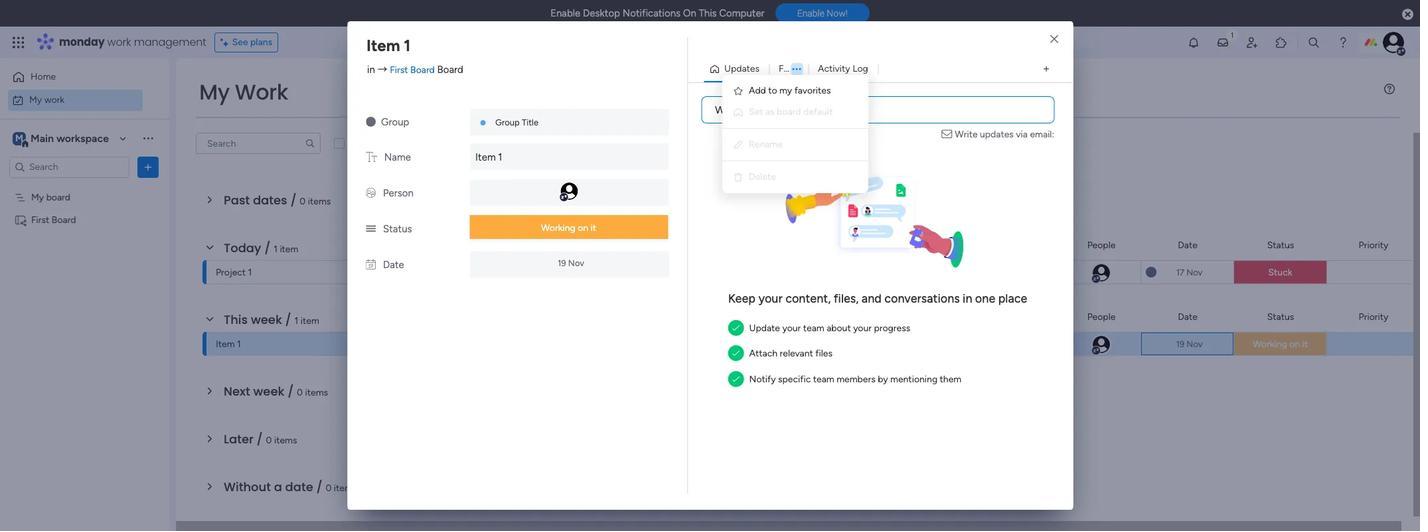 Task type: vqa. For each thing, say whether or not it's contained in the screenshot.
item within the the Today / 1 item
yes



Task type: locate. For each thing, give the bounding box(es) containing it.
your up "attach relevant files"
[[783, 323, 801, 334]]

status
[[383, 223, 412, 235], [1268, 239, 1295, 251], [1268, 311, 1295, 322]]

update...
[[758, 104, 798, 116]]

my for my board
[[31, 192, 44, 203]]

enable inside button
[[798, 8, 825, 19]]

title
[[522, 118, 539, 128]]

1 vertical spatial item
[[301, 316, 319, 327]]

item 1 down customize
[[476, 151, 503, 163]]

stuck
[[1269, 267, 1293, 278]]

1 vertical spatial write
[[955, 129, 978, 140]]

1 horizontal spatial group
[[496, 118, 520, 128]]

my down 'search in workspace' field
[[31, 192, 44, 203]]

team for about
[[804, 323, 825, 334]]

0 horizontal spatial working
[[541, 223, 576, 234]]

and
[[862, 292, 882, 306]]

first board
[[31, 214, 76, 226], [813, 339, 858, 351]]

1 vertical spatial team
[[814, 374, 835, 385]]

board down 'search in workspace' field
[[46, 192, 70, 203]]

0 horizontal spatial write
[[715, 104, 741, 116]]

dapulse date column image
[[366, 259, 376, 271]]

status up the stuck
[[1268, 239, 1295, 251]]

my
[[199, 77, 230, 107], [29, 94, 42, 105], [31, 192, 44, 203]]

1 vertical spatial work
[[44, 94, 65, 105]]

0 horizontal spatial it
[[591, 223, 597, 234]]

1 horizontal spatial in
[[963, 292, 973, 306]]

→
[[378, 63, 388, 75]]

search image
[[305, 138, 316, 149]]

enable left desktop
[[551, 7, 581, 19]]

in left →
[[367, 63, 375, 75]]

0 vertical spatial working on it
[[541, 223, 597, 234]]

0 horizontal spatial first
[[31, 214, 49, 226]]

week right next
[[253, 383, 285, 400]]

1 vertical spatial 19 nov
[[1177, 339, 1203, 349]]

0 horizontal spatial group
[[381, 116, 409, 128]]

my left work
[[199, 77, 230, 107]]

0 vertical spatial 19 nov
[[558, 258, 585, 268]]

1 horizontal spatial this
[[699, 7, 717, 19]]

item
[[280, 244, 299, 255], [301, 316, 319, 327]]

date up 17 nov
[[1178, 239, 1198, 251]]

your for content,
[[759, 292, 783, 306]]

0 inside later / 0 items
[[266, 435, 272, 446]]

update
[[750, 323, 781, 334]]

work
[[107, 35, 131, 50], [44, 94, 65, 105]]

on
[[683, 7, 697, 19]]

1 people from the top
[[1088, 239, 1116, 251]]

0 horizontal spatial board
[[46, 192, 70, 203]]

1 vertical spatial item
[[476, 151, 496, 163]]

2 vertical spatial first
[[813, 339, 831, 351]]

1 horizontal spatial working on it
[[1253, 339, 1309, 350]]

0 horizontal spatial first board
[[31, 214, 76, 226]]

this right on
[[699, 7, 717, 19]]

project 1
[[216, 267, 252, 278]]

without
[[224, 479, 271, 496]]

see
[[232, 37, 248, 48]]

1 vertical spatial working on it
[[1253, 339, 1309, 350]]

0 horizontal spatial item 1
[[216, 339, 241, 350]]

item 1 up →
[[367, 36, 411, 55]]

item 1 up next
[[216, 339, 241, 350]]

19 nov
[[558, 258, 585, 268], [1177, 339, 1203, 349]]

0 up later / 0 items
[[297, 387, 303, 399]]

item inside today / 1 item
[[280, 244, 299, 255]]

0 horizontal spatial first board link
[[390, 64, 435, 75]]

0 vertical spatial on
[[578, 223, 589, 234]]

working
[[541, 223, 576, 234], [1253, 339, 1288, 350]]

1 horizontal spatial board
[[777, 106, 801, 118]]

0
[[300, 196, 306, 207], [297, 387, 303, 399], [266, 435, 272, 446], [326, 483, 332, 494]]

first down update your team about your progress
[[813, 339, 831, 351]]

1 horizontal spatial write
[[955, 129, 978, 140]]

write for write an update...
[[715, 104, 741, 116]]

1 vertical spatial this
[[224, 312, 248, 328]]

0 right dates
[[300, 196, 306, 207]]

week down project 1
[[251, 312, 282, 328]]

it
[[591, 223, 597, 234], [1303, 339, 1309, 350]]

option
[[0, 185, 169, 188]]

date right dapulse date column 'icon'
[[383, 259, 404, 271]]

0 horizontal spatial item
[[280, 244, 299, 255]]

0 vertical spatial work
[[107, 35, 131, 50]]

delete menu item
[[733, 169, 858, 185]]

priority
[[1359, 239, 1389, 251], [1359, 311, 1389, 322]]

menu
[[723, 75, 869, 193]]

working inside item 1 dialog
[[541, 223, 576, 234]]

home button
[[8, 66, 143, 88]]

to
[[769, 85, 778, 96]]

date
[[285, 479, 313, 496]]

jacob simon image
[[1384, 32, 1405, 53]]

it inside item 1 dialog
[[591, 223, 597, 234]]

1 horizontal spatial working
[[1253, 339, 1288, 350]]

my board
[[31, 192, 70, 203]]

0 right "date"
[[326, 483, 332, 494]]

1 vertical spatial 19
[[1177, 339, 1185, 349]]

work down home
[[44, 94, 65, 105]]

write an update... button
[[701, 96, 1055, 124]]

1 horizontal spatial enable
[[798, 8, 825, 19]]

date down 17 nov
[[1178, 311, 1198, 322]]

write inside button
[[715, 104, 741, 116]]

v2 status image
[[366, 223, 376, 235]]

rename image
[[733, 139, 744, 150]]

this down project 1
[[224, 312, 248, 328]]

2 horizontal spatial first
[[813, 339, 831, 351]]

group for group
[[381, 116, 409, 128]]

1
[[404, 36, 411, 55], [498, 151, 503, 163], [274, 244, 278, 255], [248, 267, 252, 278], [295, 316, 298, 327], [237, 339, 241, 350]]

0 horizontal spatial on
[[578, 223, 589, 234]]

0 horizontal spatial working on it
[[541, 223, 597, 234]]

my for my work
[[199, 77, 230, 107]]

my work button
[[8, 89, 143, 111]]

2 vertical spatial item
[[216, 339, 235, 350]]

0 vertical spatial working
[[541, 223, 576, 234]]

0 vertical spatial week
[[251, 312, 282, 328]]

work
[[235, 77, 288, 107]]

in
[[367, 63, 375, 75], [963, 292, 973, 306]]

1 image
[[1227, 27, 1239, 42]]

status right v2 status image
[[383, 223, 412, 235]]

write left an
[[715, 104, 741, 116]]

0 vertical spatial first
[[390, 64, 408, 75]]

1 horizontal spatial first board link
[[811, 333, 934, 357]]

notifications image
[[1188, 36, 1201, 49]]

team
[[804, 323, 825, 334], [814, 374, 835, 385]]

2 horizontal spatial item
[[476, 151, 496, 163]]

board right as
[[777, 106, 801, 118]]

help image
[[1337, 36, 1350, 49]]

first right shareable board icon
[[31, 214, 49, 226]]

0 vertical spatial in
[[367, 63, 375, 75]]

work inside button
[[44, 94, 65, 105]]

0 horizontal spatial 19
[[558, 258, 566, 268]]

board inside menu item
[[777, 106, 801, 118]]

1 vertical spatial date
[[383, 259, 404, 271]]

work for monday
[[107, 35, 131, 50]]

item down customize
[[476, 151, 496, 163]]

0 vertical spatial item
[[280, 244, 299, 255]]

enable now! button
[[776, 3, 870, 23]]

0 vertical spatial board
[[777, 106, 801, 118]]

item 1 dialog
[[0, 0, 1421, 531]]

1 horizontal spatial work
[[107, 35, 131, 50]]

0 vertical spatial priority
[[1359, 239, 1389, 251]]

select product image
[[12, 36, 25, 49]]

first board down the about
[[813, 339, 858, 351]]

enable
[[551, 7, 581, 19], [798, 8, 825, 19]]

favorites
[[795, 85, 831, 96]]

0 vertical spatial status
[[383, 223, 412, 235]]

1 horizontal spatial first
[[390, 64, 408, 75]]

write left the updates
[[955, 129, 978, 140]]

week
[[251, 312, 282, 328], [253, 383, 285, 400]]

1 vertical spatial people
[[1088, 311, 1116, 322]]

team down files
[[814, 374, 835, 385]]

add view image
[[1044, 64, 1050, 74]]

nov inside item 1 dialog
[[569, 258, 585, 268]]

desktop
[[583, 7, 620, 19]]

1 horizontal spatial item
[[301, 316, 319, 327]]

0 vertical spatial first board link
[[390, 64, 435, 75]]

items inside next week / 0 items
[[305, 387, 328, 399]]

1 vertical spatial it
[[1303, 339, 1309, 350]]

your right keep
[[759, 292, 783, 306]]

status down the stuck
[[1268, 311, 1295, 322]]

0 horizontal spatial 19 nov
[[558, 258, 585, 268]]

1 horizontal spatial 19 nov
[[1177, 339, 1203, 349]]

your right the about
[[854, 323, 872, 334]]

0 vertical spatial it
[[591, 223, 597, 234]]

first right →
[[390, 64, 408, 75]]

week for next
[[253, 383, 285, 400]]

1 horizontal spatial item 1
[[367, 36, 411, 55]]

files,
[[834, 292, 859, 306]]

my inside button
[[29, 94, 42, 105]]

1 horizontal spatial first board
[[813, 339, 858, 351]]

1 vertical spatial week
[[253, 383, 285, 400]]

item up →
[[367, 36, 400, 55]]

work right the monday
[[107, 35, 131, 50]]

team left the about
[[804, 323, 825, 334]]

first board link right →
[[390, 64, 435, 75]]

this
[[699, 7, 717, 19], [224, 312, 248, 328]]

later
[[224, 431, 254, 448]]

1 vertical spatial first
[[31, 214, 49, 226]]

0 horizontal spatial work
[[44, 94, 65, 105]]

0 vertical spatial item 1
[[367, 36, 411, 55]]

date inside item 1 dialog
[[383, 259, 404, 271]]

hide done items
[[350, 138, 418, 149]]

working on it
[[541, 223, 597, 234], [1253, 339, 1309, 350]]

past
[[224, 192, 250, 209]]

None search field
[[196, 133, 321, 154]]

19
[[558, 258, 566, 268], [1177, 339, 1185, 349]]

list box
[[0, 183, 169, 411]]

19 nov inside item 1 dialog
[[558, 258, 585, 268]]

on
[[578, 223, 589, 234], [1290, 339, 1301, 350]]

group left "title" in the top of the page
[[496, 118, 520, 128]]

2 people from the top
[[1088, 311, 1116, 322]]

group up hide done items
[[381, 116, 409, 128]]

my down home
[[29, 94, 42, 105]]

0 right 'later'
[[266, 435, 272, 446]]

1 vertical spatial first board
[[813, 339, 858, 351]]

first board link up by
[[811, 333, 934, 357]]

0 vertical spatial date
[[1178, 239, 1198, 251]]

1 horizontal spatial on
[[1290, 339, 1301, 350]]

enable left "now!"
[[798, 8, 825, 19]]

0 vertical spatial people
[[1088, 239, 1116, 251]]

0 vertical spatial 19
[[558, 258, 566, 268]]

options image
[[788, 65, 807, 73]]

/
[[291, 192, 297, 209], [264, 240, 271, 256], [285, 312, 292, 328], [288, 383, 294, 400], [257, 431, 263, 448], [316, 479, 323, 496]]

0 vertical spatial item
[[367, 36, 400, 55]]

place
[[999, 292, 1028, 306]]

1 vertical spatial on
[[1290, 339, 1301, 350]]

2 horizontal spatial item 1
[[476, 151, 503, 163]]

v2 sun image
[[366, 116, 376, 128]]

item up next
[[216, 339, 235, 350]]

rename
[[749, 139, 783, 150]]

1 vertical spatial in
[[963, 292, 973, 306]]

board
[[777, 106, 801, 118], [46, 192, 70, 203]]

members
[[837, 374, 876, 385]]

in → first board board
[[367, 63, 464, 75]]

1 vertical spatial item 1
[[476, 151, 503, 163]]

dates
[[253, 192, 287, 209]]

0 horizontal spatial item
[[216, 339, 235, 350]]

see plans button
[[214, 33, 278, 52]]

items inside later / 0 items
[[274, 435, 297, 446]]

next
[[224, 383, 250, 400]]

1 vertical spatial priority
[[1359, 311, 1389, 322]]

activity log
[[818, 63, 869, 74]]

1 horizontal spatial 19
[[1177, 339, 1185, 349]]

item 1
[[367, 36, 411, 55], [476, 151, 503, 163], [216, 339, 241, 350]]

people
[[1088, 239, 1116, 251], [1088, 311, 1116, 322]]

default
[[804, 106, 833, 118]]

date
[[1178, 239, 1198, 251], [383, 259, 404, 271], [1178, 311, 1198, 322]]

0 vertical spatial write
[[715, 104, 741, 116]]

log
[[853, 63, 869, 74]]

0 horizontal spatial enable
[[551, 7, 581, 19]]

in left one at the bottom right
[[963, 292, 973, 306]]

items inside without a date / 0 items
[[334, 483, 357, 494]]

0 vertical spatial team
[[804, 323, 825, 334]]

1 vertical spatial working
[[1253, 339, 1288, 350]]

0 vertical spatial first board
[[31, 214, 76, 226]]

first board down my board
[[31, 214, 76, 226]]

write
[[715, 104, 741, 116], [955, 129, 978, 140]]



Task type: describe. For each thing, give the bounding box(es) containing it.
17
[[1177, 267, 1185, 277]]

first inside in → first board board
[[390, 64, 408, 75]]

enable now!
[[798, 8, 848, 19]]

set
[[749, 106, 764, 118]]

add to my favorites image
[[733, 86, 744, 96]]

inbox image
[[1217, 36, 1230, 49]]

today / 1 item
[[224, 240, 299, 256]]

files
[[779, 63, 798, 74]]

one
[[976, 292, 996, 306]]

dapulse text column image
[[366, 151, 377, 163]]

now!
[[827, 8, 848, 19]]

1 inside this week / 1 item
[[295, 316, 298, 327]]

v2 multiple person column image
[[366, 187, 376, 199]]

home
[[31, 71, 56, 82]]

them
[[940, 374, 962, 385]]

1 vertical spatial board
[[46, 192, 70, 203]]

notifications
[[623, 7, 681, 19]]

Filter dashboard by text search field
[[196, 133, 321, 154]]

past dates / 0 items
[[224, 192, 331, 209]]

without a date / 0 items
[[224, 479, 357, 496]]

delete image
[[733, 172, 744, 183]]

mentioning
[[891, 374, 938, 385]]

enable for enable desktop notifications on this computer
[[551, 7, 581, 19]]

a
[[274, 479, 282, 496]]

monday
[[59, 35, 105, 50]]

write updates via email:
[[955, 129, 1055, 140]]

Search in workspace field
[[28, 159, 111, 175]]

first board link inside item 1 dialog
[[390, 64, 435, 75]]

2 priority from the top
[[1359, 311, 1389, 322]]

attach
[[750, 348, 778, 360]]

1 horizontal spatial item
[[367, 36, 400, 55]]

content,
[[786, 292, 831, 306]]

files button
[[770, 58, 808, 80]]

0 horizontal spatial in
[[367, 63, 375, 75]]

set as board default menu item
[[733, 104, 858, 120]]

1 vertical spatial first board link
[[811, 333, 934, 357]]

1 priority from the top
[[1359, 239, 1389, 251]]

my for my work
[[29, 94, 42, 105]]

updates
[[725, 63, 760, 74]]

enable for enable now!
[[798, 8, 825, 19]]

notify specific team members by mentioning them
[[750, 374, 962, 385]]

computer
[[720, 7, 765, 19]]

via
[[1017, 129, 1028, 140]]

on inside item 1 dialog
[[578, 223, 589, 234]]

as
[[766, 106, 775, 118]]

next week / 0 items
[[224, 383, 328, 400]]

1 vertical spatial status
[[1268, 239, 1295, 251]]

working on it inside item 1 dialog
[[541, 223, 597, 234]]

activity log button
[[808, 58, 879, 80]]

enable desktop notifications on this computer
[[551, 7, 765, 19]]

0 inside next week / 0 items
[[297, 387, 303, 399]]

add to my favorites
[[749, 85, 831, 96]]

first inside list box
[[31, 214, 49, 226]]

see plans
[[232, 37, 272, 48]]

set as board default
[[749, 106, 833, 118]]

your for team
[[783, 323, 801, 334]]

board inside in → first board board
[[411, 64, 435, 75]]

items inside "past dates / 0 items"
[[308, 196, 331, 207]]

team for members
[[814, 374, 835, 385]]

19 inside item 1 dialog
[[558, 258, 566, 268]]

keep
[[728, 292, 756, 306]]

update your team about your progress
[[750, 323, 911, 334]]

item inside this week / 1 item
[[301, 316, 319, 327]]

0 vertical spatial this
[[699, 7, 717, 19]]

today
[[224, 240, 261, 256]]

m
[[15, 133, 23, 144]]

workspace selection element
[[13, 131, 111, 148]]

updates button
[[704, 58, 770, 80]]

add
[[749, 85, 766, 96]]

keep your content, files, and conversations in one place
[[728, 292, 1028, 306]]

about
[[827, 323, 851, 334]]

1 horizontal spatial it
[[1303, 339, 1309, 350]]

progress
[[874, 323, 911, 334]]

email:
[[1031, 129, 1055, 140]]

main
[[31, 132, 54, 144]]

delete
[[749, 171, 776, 183]]

by
[[878, 374, 888, 385]]

0 inside "past dates / 0 items"
[[300, 196, 306, 207]]

my
[[780, 85, 793, 96]]

2 vertical spatial item 1
[[216, 339, 241, 350]]

customize
[[445, 138, 490, 149]]

week for this
[[251, 312, 282, 328]]

updates
[[980, 129, 1014, 140]]

monday work management
[[59, 35, 206, 50]]

name
[[384, 151, 411, 163]]

envelope o image
[[942, 128, 955, 141]]

shareable board image
[[14, 214, 27, 226]]

conversations
[[885, 292, 960, 306]]

group for group title
[[496, 118, 520, 128]]

activity
[[818, 63, 851, 74]]

write an update...
[[715, 104, 798, 116]]

workspace
[[56, 132, 109, 144]]

main workspace
[[31, 132, 109, 144]]

0 horizontal spatial this
[[224, 312, 248, 328]]

my work
[[199, 77, 288, 107]]

workspace image
[[13, 131, 26, 146]]

files
[[816, 348, 833, 360]]

relevant
[[780, 348, 814, 360]]

write for write updates via email:
[[955, 129, 978, 140]]

group title
[[496, 118, 539, 128]]

specific
[[779, 374, 811, 385]]

close image
[[1051, 35, 1059, 45]]

dapulse close image
[[1403, 8, 1414, 21]]

2 vertical spatial status
[[1268, 311, 1295, 322]]

this week / 1 item
[[224, 312, 319, 328]]

later / 0 items
[[224, 431, 297, 448]]

notify
[[750, 374, 776, 385]]

apps image
[[1275, 36, 1289, 49]]

attach relevant files
[[750, 348, 833, 360]]

management
[[134, 35, 206, 50]]

status inside item 1 dialog
[[383, 223, 412, 235]]

list box containing my board
[[0, 183, 169, 411]]

plans
[[250, 37, 272, 48]]

rename menu item
[[733, 137, 858, 153]]

search everything image
[[1308, 36, 1321, 49]]

project
[[216, 267, 246, 278]]

work for my
[[44, 94, 65, 105]]

2 vertical spatial date
[[1178, 311, 1198, 322]]

an
[[744, 104, 755, 116]]

invite members image
[[1246, 36, 1259, 49]]

0 inside without a date / 0 items
[[326, 483, 332, 494]]

my work
[[29, 94, 65, 105]]

hide
[[350, 138, 370, 149]]

1 inside today / 1 item
[[274, 244, 278, 255]]

done
[[372, 138, 393, 149]]

person
[[383, 187, 414, 199]]

set as board default image
[[733, 107, 744, 118]]

menu containing add to my favorites
[[723, 75, 869, 193]]



